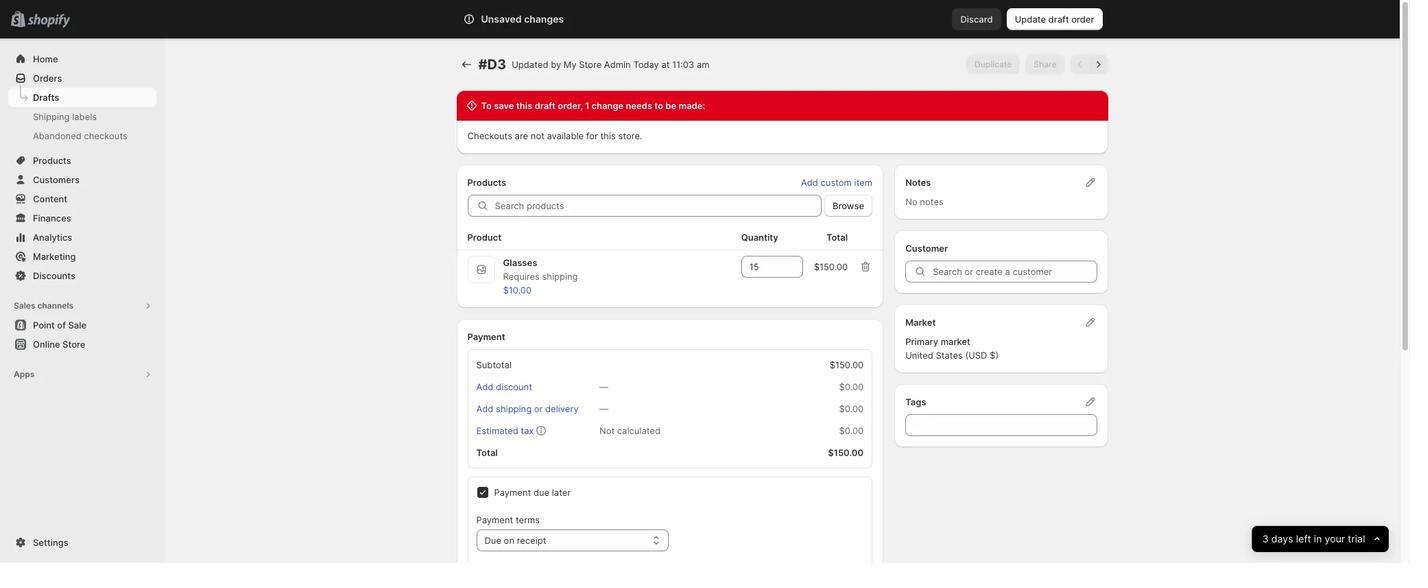 Task type: vqa. For each thing, say whether or not it's contained in the screenshot.
'manage' in MANAGE LINK
no



Task type: locate. For each thing, give the bounding box(es) containing it.
1 vertical spatial —
[[599, 403, 608, 414]]

payment for payment
[[467, 331, 505, 342]]

0 vertical spatial products
[[33, 155, 71, 166]]

add for add custom item
[[801, 177, 818, 188]]

2 — from the top
[[599, 403, 608, 414]]

add down subtotal
[[476, 381, 493, 392]]

add shipping or delivery
[[476, 403, 579, 414]]

1 horizontal spatial draft
[[1048, 14, 1069, 25]]

1 horizontal spatial this
[[600, 130, 616, 141]]

sales
[[14, 300, 35, 311]]

3 days left in your trial
[[1263, 533, 1366, 545]]

1 vertical spatial total
[[476, 447, 498, 458]]

to
[[655, 100, 663, 111]]

no notes
[[906, 196, 944, 207]]

$0.00
[[839, 381, 864, 392], [839, 403, 864, 414], [839, 425, 864, 436]]

— for add discount
[[599, 381, 608, 392]]

subtotal
[[476, 359, 512, 370]]

estimated tax button
[[468, 421, 542, 440]]

discounts
[[33, 270, 75, 281]]

apps
[[14, 369, 34, 379]]

primary
[[906, 336, 938, 347]]

0 vertical spatial payment
[[467, 331, 505, 342]]

payment for payment terms
[[476, 514, 513, 525]]

Search or create a customer text field
[[933, 261, 1097, 283]]

0 horizontal spatial shipping
[[496, 403, 532, 414]]

1 vertical spatial $150.00
[[830, 359, 864, 370]]

to
[[481, 100, 492, 111]]

point of sale button
[[0, 316, 165, 335]]

shipping right requires
[[542, 271, 578, 282]]

settings link
[[8, 533, 156, 552]]

1 — from the top
[[599, 381, 608, 392]]

add discount
[[476, 381, 532, 392]]

shipping inside glasses requires shipping
[[542, 271, 578, 282]]

admin
[[604, 59, 631, 70]]

are
[[515, 130, 528, 141]]

0 vertical spatial —
[[599, 381, 608, 392]]

0 vertical spatial draft
[[1048, 14, 1069, 25]]

apps button
[[8, 365, 156, 384]]

requires
[[503, 271, 540, 282]]

1 vertical spatial products
[[467, 177, 506, 188]]

add discount button
[[468, 377, 540, 396]]

2 vertical spatial $0.00
[[839, 425, 864, 436]]

search button
[[501, 8, 899, 30]]

channels
[[37, 300, 73, 311]]

1 vertical spatial store
[[62, 339, 85, 350]]

home link
[[8, 49, 156, 69]]

payment up payment terms
[[494, 487, 531, 498]]

0 horizontal spatial products
[[33, 155, 71, 166]]

store inside #d3 updated by my store admin today at 11:03 am
[[579, 59, 602, 70]]

checkouts
[[84, 130, 127, 141]]

None number field
[[741, 256, 782, 278]]

1 horizontal spatial total
[[826, 232, 848, 243]]

add up estimated
[[476, 403, 493, 414]]

states
[[936, 350, 963, 361]]

1 horizontal spatial shipping
[[542, 271, 578, 282]]

draft left order
[[1048, 14, 1069, 25]]

0 vertical spatial store
[[579, 59, 602, 70]]

1 vertical spatial shipping
[[496, 403, 532, 414]]

1 horizontal spatial products
[[467, 177, 506, 188]]

products up customers
[[33, 155, 71, 166]]

$150.00
[[814, 261, 848, 272], [830, 359, 864, 370], [828, 447, 864, 458]]

total down browse button
[[826, 232, 848, 243]]

analytics
[[33, 232, 72, 243]]

duplicate
[[975, 59, 1012, 69]]

0 vertical spatial $0.00
[[839, 381, 864, 392]]

None text field
[[906, 414, 1097, 436]]

1 $0.00 from the top
[[839, 381, 864, 392]]

2 vertical spatial $150.00
[[828, 447, 864, 458]]

1 vertical spatial add
[[476, 381, 493, 392]]

2 vertical spatial payment
[[476, 514, 513, 525]]

checkouts
[[467, 130, 512, 141]]

shipping
[[33, 111, 70, 122]]

products inside "link"
[[33, 155, 71, 166]]

today
[[633, 59, 659, 70]]

2 vertical spatial add
[[476, 403, 493, 414]]

quantity
[[741, 232, 778, 243]]

0 horizontal spatial this
[[516, 100, 532, 111]]

payment for payment due later
[[494, 487, 531, 498]]

1
[[585, 100, 589, 111]]

notes
[[906, 177, 931, 188]]

(usd
[[965, 350, 987, 361]]

duplicate button
[[966, 55, 1020, 74]]

search
[[524, 14, 553, 25]]

#d3
[[478, 56, 506, 73]]

$0.00 for add shipping or delivery
[[839, 403, 864, 414]]

draft left order,
[[535, 100, 556, 111]]

point of sale link
[[8, 316, 156, 335]]

1 vertical spatial draft
[[535, 100, 556, 111]]

share button
[[1026, 55, 1065, 74]]

made:
[[679, 100, 705, 111]]

2 $0.00 from the top
[[839, 403, 864, 414]]

1 horizontal spatial store
[[579, 59, 602, 70]]

products down checkouts
[[467, 177, 506, 188]]

payment up due
[[476, 514, 513, 525]]

in
[[1314, 533, 1322, 545]]

0 horizontal spatial store
[[62, 339, 85, 350]]

this right for
[[600, 130, 616, 141]]

home
[[33, 54, 58, 64]]

store down sale
[[62, 339, 85, 350]]

change
[[592, 100, 624, 111]]

not calculated
[[599, 425, 661, 436]]

—
[[599, 381, 608, 392], [599, 403, 608, 414]]

total down estimated
[[476, 447, 498, 458]]

add left the custom
[[801, 177, 818, 188]]

store right my
[[579, 59, 602, 70]]

$150.00 for subtotal
[[830, 359, 864, 370]]

payment up subtotal
[[467, 331, 505, 342]]

1 vertical spatial $0.00
[[839, 403, 864, 414]]

0 vertical spatial shipping
[[542, 271, 578, 282]]

store
[[579, 59, 602, 70], [62, 339, 85, 350]]

calculated
[[617, 425, 661, 436]]

item
[[854, 177, 873, 188]]

glasses requires shipping
[[503, 257, 578, 282]]

settings
[[33, 537, 68, 548]]

1 vertical spatial payment
[[494, 487, 531, 498]]

due on receipt
[[485, 535, 546, 546]]

this right save
[[516, 100, 532, 111]]

finances
[[33, 213, 71, 224]]

days
[[1272, 533, 1294, 545]]

unsaved
[[481, 13, 522, 25]]

available
[[547, 130, 584, 141]]

0 vertical spatial add
[[801, 177, 818, 188]]

draft
[[1048, 14, 1069, 25], [535, 100, 556, 111]]

payment
[[467, 331, 505, 342], [494, 487, 531, 498], [476, 514, 513, 525]]

receipt
[[517, 535, 546, 546]]

update
[[1015, 14, 1046, 25]]

0 vertical spatial $150.00
[[814, 261, 848, 272]]

products link
[[8, 151, 156, 170]]

abandoned
[[33, 130, 82, 141]]

0 vertical spatial total
[[826, 232, 848, 243]]

1 vertical spatial this
[[600, 130, 616, 141]]

shipping
[[542, 271, 578, 282], [496, 403, 532, 414]]

checkouts are not available for this store.
[[467, 130, 642, 141]]

Search products text field
[[495, 195, 822, 217]]

shipping down "discount" at the bottom left of the page
[[496, 403, 532, 414]]

sales channels
[[14, 300, 73, 311]]



Task type: describe. For each thing, give the bounding box(es) containing it.
be
[[666, 100, 676, 111]]

abandoned checkouts link
[[8, 126, 156, 145]]

later
[[552, 487, 571, 498]]

analytics link
[[8, 228, 156, 247]]

product
[[467, 232, 502, 243]]

shopify image
[[28, 14, 70, 28]]

0 vertical spatial this
[[516, 100, 532, 111]]

am
[[697, 59, 710, 70]]

0 horizontal spatial draft
[[535, 100, 556, 111]]

content link
[[8, 189, 156, 209]]

trial
[[1348, 533, 1366, 545]]

$0.00 for add discount
[[839, 381, 864, 392]]

unsaved changes
[[481, 13, 564, 25]]

labels
[[72, 111, 97, 122]]

or
[[534, 403, 543, 414]]

united
[[906, 350, 933, 361]]

add custom item
[[801, 177, 873, 188]]

11:03
[[672, 59, 694, 70]]

store.
[[618, 130, 642, 141]]

$)
[[990, 350, 999, 361]]

by
[[551, 59, 561, 70]]

to save this draft order, 1 change needs to be made:
[[481, 100, 705, 111]]

— for add shipping or delivery
[[599, 403, 608, 414]]

changes
[[524, 13, 564, 25]]

estimated tax
[[476, 425, 534, 436]]

updated
[[512, 59, 548, 70]]

draft inside button
[[1048, 14, 1069, 25]]

not
[[599, 425, 615, 436]]

due
[[534, 487, 549, 498]]

sales channels button
[[8, 296, 156, 316]]

3 $0.00 from the top
[[839, 425, 864, 436]]

finances link
[[8, 209, 156, 228]]

terms
[[516, 514, 540, 525]]

payment terms
[[476, 514, 540, 525]]

online store link
[[8, 335, 156, 354]]

#d3 updated by my store admin today at 11:03 am
[[478, 56, 710, 73]]

delivery
[[545, 403, 579, 414]]

your
[[1325, 533, 1345, 545]]

store inside button
[[62, 339, 85, 350]]

abandoned checkouts
[[33, 130, 127, 141]]

discount
[[496, 381, 532, 392]]

share
[[1034, 59, 1057, 69]]

add for add discount
[[476, 381, 493, 392]]

order
[[1071, 14, 1094, 25]]

sale
[[68, 320, 86, 331]]

online store button
[[0, 335, 165, 354]]

point
[[33, 320, 55, 331]]

market
[[906, 317, 936, 328]]

at
[[662, 59, 670, 70]]

shipping inside add shipping or delivery button
[[496, 403, 532, 414]]

marketing link
[[8, 247, 156, 266]]

$150.00 for total
[[828, 447, 864, 458]]

due
[[485, 535, 501, 546]]

tags
[[906, 396, 926, 407]]

not
[[531, 130, 545, 141]]

point of sale
[[33, 320, 86, 331]]

on
[[504, 535, 514, 546]]

previous image
[[1073, 58, 1087, 71]]

notes
[[920, 196, 944, 207]]

$10.00
[[503, 285, 532, 296]]

payment due later
[[494, 487, 571, 498]]

left
[[1296, 533, 1311, 545]]

customer
[[906, 243, 948, 254]]

primary market united states (usd $)
[[906, 336, 999, 361]]

save
[[494, 100, 514, 111]]

discard button
[[952, 8, 1001, 30]]

shipping labels link
[[8, 107, 156, 126]]

custom
[[821, 177, 852, 188]]

estimated
[[476, 425, 518, 436]]

update draft order
[[1015, 14, 1094, 25]]

browse button
[[824, 195, 873, 217]]

add custom item button
[[793, 173, 881, 192]]

no
[[906, 196, 918, 207]]

0 horizontal spatial total
[[476, 447, 498, 458]]

drafts
[[33, 92, 59, 103]]

online
[[33, 339, 60, 350]]

customers link
[[8, 170, 156, 189]]

update draft order button
[[1007, 8, 1103, 30]]

add for add shipping or delivery
[[476, 403, 493, 414]]

shipping labels
[[33, 111, 97, 122]]

discard
[[961, 14, 993, 25]]

needs
[[626, 100, 652, 111]]

tax
[[521, 425, 534, 436]]

browse
[[833, 200, 864, 211]]

3 days left in your trial button
[[1252, 526, 1389, 552]]

of
[[57, 320, 66, 331]]

orders
[[33, 73, 62, 84]]



